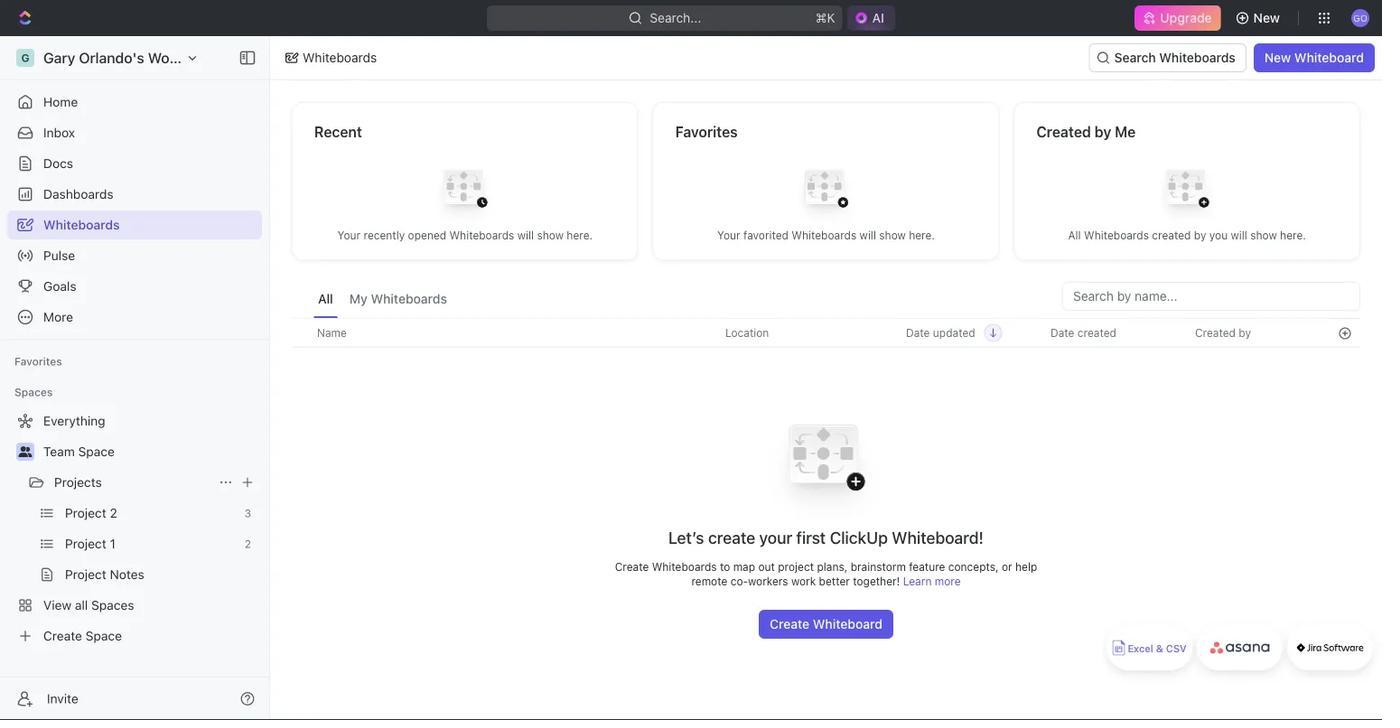 Task type: locate. For each thing, give the bounding box(es) containing it.
2 horizontal spatial show
[[1251, 229, 1277, 242]]

by left the me at the right
[[1095, 123, 1112, 141]]

1 vertical spatial all
[[318, 291, 333, 306]]

1 horizontal spatial create
[[615, 560, 649, 573]]

concepts,
[[949, 560, 999, 573]]

your left favorited
[[718, 229, 741, 242]]

tree inside the sidebar navigation
[[7, 407, 262, 651]]

goals link
[[7, 272, 262, 301]]

1 horizontal spatial your
[[718, 229, 741, 242]]

1 vertical spatial project
[[65, 536, 106, 551]]

0 horizontal spatial will
[[518, 229, 534, 242]]

1 vertical spatial created
[[1195, 327, 1236, 339]]

3 project from the top
[[65, 567, 106, 582]]

1 horizontal spatial will
[[860, 229, 876, 242]]

1 project from the top
[[65, 506, 106, 520]]

0 horizontal spatial created
[[1037, 123, 1091, 141]]

clickup
[[830, 528, 888, 547]]

1 vertical spatial spaces
[[91, 598, 134, 613]]

work
[[791, 575, 816, 587]]

1 date from the left
[[906, 327, 930, 339]]

your left the recently
[[338, 229, 361, 242]]

excel & csv
[[1128, 643, 1187, 655]]

tab list
[[314, 282, 452, 318]]

1 vertical spatial 2
[[245, 538, 251, 550]]

create space
[[43, 628, 122, 643]]

1 horizontal spatial created
[[1195, 327, 1236, 339]]

notes
[[110, 567, 144, 582]]

or
[[1002, 560, 1013, 573]]

by down search by name... "text box"
[[1239, 327, 1251, 339]]

1 horizontal spatial favorites
[[676, 123, 738, 141]]

no favorited whiteboards image
[[790, 156, 862, 228]]

spaces down favorites button at the left
[[14, 386, 53, 398]]

search...
[[650, 10, 701, 25]]

map
[[733, 560, 755, 573]]

create for create whiteboards to map out project plans, brainstorm feature concepts, or help remote co-workers work better together!
[[615, 560, 649, 573]]

name
[[317, 327, 347, 339]]

0 horizontal spatial all
[[318, 291, 333, 306]]

0 vertical spatial whiteboard
[[1295, 50, 1364, 65]]

project
[[778, 560, 814, 573]]

dashboards
[[43, 187, 113, 201]]

create inside tree
[[43, 628, 82, 643]]

1 horizontal spatial show
[[879, 229, 906, 242]]

project up project 1 at the bottom of page
[[65, 506, 106, 520]]

created
[[1152, 229, 1191, 242], [1078, 327, 1117, 339]]

tab list containing all
[[314, 282, 452, 318]]

date updated
[[906, 327, 976, 339]]

1 vertical spatial whiteboard
[[813, 617, 883, 632]]

project inside "link"
[[65, 506, 106, 520]]

project for project 1
[[65, 536, 106, 551]]

new button
[[1228, 4, 1291, 33]]

created by me
[[1037, 123, 1136, 141]]

whiteboards inside create whiteboards to map out project plans, brainstorm feature concepts, or help remote co-workers work better together!
[[652, 560, 717, 573]]

project for project notes
[[65, 567, 106, 582]]

opened
[[408, 229, 446, 242]]

0 horizontal spatial create
[[43, 628, 82, 643]]

0 vertical spatial project
[[65, 506, 106, 520]]

create inside button
[[770, 617, 810, 632]]

project up view all spaces
[[65, 567, 106, 582]]

2 date from the left
[[1051, 327, 1075, 339]]

by for created by
[[1239, 327, 1251, 339]]

team space link
[[43, 437, 258, 466]]

project 2 link
[[65, 499, 237, 528]]

project left 1
[[65, 536, 106, 551]]

created left the me at the right
[[1037, 123, 1091, 141]]

let's
[[669, 528, 704, 547]]

new inside button
[[1254, 10, 1280, 25]]

create inside create whiteboards to map out project plans, brainstorm feature concepts, or help remote co-workers work better together!
[[615, 560, 649, 573]]

here.
[[567, 229, 593, 242], [909, 229, 935, 242], [1280, 229, 1306, 242]]

whiteboard inside button
[[813, 617, 883, 632]]

more
[[935, 575, 961, 587]]

0 horizontal spatial 2
[[110, 506, 117, 520]]

1 horizontal spatial whiteboard
[[1295, 50, 1364, 65]]

2 down 3
[[245, 538, 251, 550]]

excel
[[1128, 643, 1154, 655]]

home link
[[7, 88, 262, 117]]

0 horizontal spatial spaces
[[14, 386, 53, 398]]

view all spaces
[[43, 598, 134, 613]]

1 horizontal spatial created
[[1152, 229, 1191, 242]]

3 show from the left
[[1251, 229, 1277, 242]]

0 vertical spatial created
[[1037, 123, 1091, 141]]

space down view all spaces
[[86, 628, 122, 643]]

0 horizontal spatial favorites
[[14, 355, 62, 368]]

spaces
[[14, 386, 53, 398], [91, 598, 134, 613]]

go
[[1354, 12, 1368, 23]]

your
[[338, 229, 361, 242], [718, 229, 741, 242]]

date created button
[[1040, 319, 1128, 347]]

feature
[[909, 560, 946, 573]]

3 here. from the left
[[1280, 229, 1306, 242]]

0 vertical spatial space
[[78, 444, 115, 459]]

all inside button
[[318, 291, 333, 306]]

2 show from the left
[[879, 229, 906, 242]]

spaces right all
[[91, 598, 134, 613]]

created for created by me
[[1037, 123, 1091, 141]]

new for new
[[1254, 10, 1280, 25]]

0 vertical spatial new
[[1254, 10, 1280, 25]]

created down search by name... "text box"
[[1195, 327, 1236, 339]]

2 horizontal spatial will
[[1231, 229, 1248, 242]]

create whiteboard button
[[759, 610, 894, 639]]

project for project 2
[[65, 506, 106, 520]]

1 vertical spatial by
[[1194, 229, 1207, 242]]

0 vertical spatial created
[[1152, 229, 1191, 242]]

goals
[[43, 279, 76, 294]]

0 horizontal spatial your
[[338, 229, 361, 242]]

sidebar navigation
[[0, 36, 274, 720]]

whiteboard down go dropdown button
[[1295, 50, 1364, 65]]

by left you
[[1194, 229, 1207, 242]]

space
[[78, 444, 115, 459], [86, 628, 122, 643]]

let's create your first clickup whiteboard!
[[669, 528, 984, 547]]

favorited
[[744, 229, 789, 242]]

0 horizontal spatial created
[[1078, 327, 1117, 339]]

1 horizontal spatial spaces
[[91, 598, 134, 613]]

0 horizontal spatial whiteboard
[[813, 617, 883, 632]]

0 horizontal spatial show
[[537, 229, 564, 242]]

out
[[758, 560, 775, 573]]

0 horizontal spatial date
[[906, 327, 930, 339]]

create whiteboard
[[770, 617, 883, 632]]

create
[[615, 560, 649, 573], [770, 617, 810, 632], [43, 628, 82, 643]]

1 horizontal spatial all
[[1068, 229, 1081, 242]]

2 vertical spatial by
[[1239, 327, 1251, 339]]

upgrade link
[[1135, 5, 1221, 31]]

1 vertical spatial space
[[86, 628, 122, 643]]

whiteboard down better
[[813, 617, 883, 632]]

1 vertical spatial favorites
[[14, 355, 62, 368]]

1 will from the left
[[518, 229, 534, 242]]

whiteboard!
[[892, 528, 984, 547]]

show
[[537, 229, 564, 242], [879, 229, 906, 242], [1251, 229, 1277, 242]]

0 horizontal spatial by
[[1095, 123, 1112, 141]]

all for all
[[318, 291, 333, 306]]

together!
[[853, 575, 900, 587]]

1 vertical spatial created
[[1078, 327, 1117, 339]]

me
[[1115, 123, 1136, 141]]

1 your from the left
[[338, 229, 361, 242]]

0 vertical spatial all
[[1068, 229, 1081, 242]]

project 2
[[65, 506, 117, 520]]

updated
[[933, 327, 976, 339]]

learn more link
[[903, 575, 961, 587]]

new down new button
[[1265, 50, 1291, 65]]

whiteboards link
[[7, 211, 262, 239]]

1
[[110, 536, 116, 551]]

row
[[292, 318, 1361, 348]]

excel & csv link
[[1107, 625, 1193, 670]]

let's create your first clickup whiteboard! row
[[292, 400, 1361, 639]]

1 horizontal spatial date
[[1051, 327, 1075, 339]]

2 horizontal spatial here.
[[1280, 229, 1306, 242]]

everything
[[43, 413, 105, 428]]

by inside 'let's create your first clickup whiteboard!' table
[[1239, 327, 1251, 339]]

new inside 'button'
[[1265, 50, 1291, 65]]

0 vertical spatial by
[[1095, 123, 1112, 141]]

0 horizontal spatial here.
[[567, 229, 593, 242]]

all
[[75, 598, 88, 613]]

1 horizontal spatial by
[[1194, 229, 1207, 242]]

3 will from the left
[[1231, 229, 1248, 242]]

2 vertical spatial project
[[65, 567, 106, 582]]

whiteboard
[[1295, 50, 1364, 65], [813, 617, 883, 632]]

2 project from the top
[[65, 536, 106, 551]]

0 vertical spatial 2
[[110, 506, 117, 520]]

2 up 1
[[110, 506, 117, 520]]

pulse
[[43, 248, 75, 263]]

space up projects
[[78, 444, 115, 459]]

2 horizontal spatial by
[[1239, 327, 1251, 339]]

1 horizontal spatial 2
[[245, 538, 251, 550]]

&
[[1156, 643, 1164, 655]]

whiteboard inside 'button'
[[1295, 50, 1364, 65]]

1 horizontal spatial here.
[[909, 229, 935, 242]]

search whiteboards button
[[1089, 43, 1247, 72]]

no created by me whiteboards image
[[1151, 156, 1224, 228]]

2 horizontal spatial create
[[770, 617, 810, 632]]

all
[[1068, 229, 1081, 242], [318, 291, 333, 306]]

new up the new whiteboard
[[1254, 10, 1280, 25]]

created inside 'let's create your first clickup whiteboard!' table
[[1195, 327, 1236, 339]]

by
[[1095, 123, 1112, 141], [1194, 229, 1207, 242], [1239, 327, 1251, 339]]

your recently opened whiteboards will show here.
[[338, 229, 593, 242]]

tree containing everything
[[7, 407, 262, 651]]

remote
[[692, 575, 728, 587]]

tree
[[7, 407, 262, 651]]

1 vertical spatial new
[[1265, 50, 1291, 65]]

1 show from the left
[[537, 229, 564, 242]]

2 your from the left
[[718, 229, 741, 242]]



Task type: vqa. For each thing, say whether or not it's contained in the screenshot.
"user group" icon to the top
no



Task type: describe. For each thing, give the bounding box(es) containing it.
search
[[1115, 50, 1156, 65]]

all button
[[314, 282, 338, 318]]

date for date created
[[1051, 327, 1075, 339]]

new whiteboard button
[[1254, 43, 1375, 72]]

Search by name... text field
[[1073, 283, 1350, 310]]

inbox link
[[7, 118, 262, 147]]

brainstorm
[[851, 560, 906, 573]]

ai button
[[847, 5, 895, 31]]

project notes link
[[65, 560, 258, 589]]

whiteboard for create whiteboard
[[813, 617, 883, 632]]

team
[[43, 444, 75, 459]]

gary
[[43, 49, 75, 66]]

create for create space
[[43, 628, 82, 643]]

docs link
[[7, 149, 262, 178]]

g
[[21, 52, 29, 64]]

date updated button
[[895, 319, 1003, 347]]

your favorited whiteboards will show here.
[[718, 229, 935, 242]]

create space link
[[7, 622, 258, 651]]

learn
[[903, 575, 932, 587]]

no data image
[[769, 400, 883, 527]]

workers
[[748, 575, 788, 587]]

whiteboards inside button
[[1160, 50, 1236, 65]]

csv
[[1166, 643, 1187, 655]]

your for favorites
[[718, 229, 741, 242]]

0 vertical spatial favorites
[[676, 123, 738, 141]]

co-
[[731, 575, 748, 587]]

project notes
[[65, 567, 144, 582]]

created inside button
[[1078, 327, 1117, 339]]

plans,
[[817, 560, 848, 573]]

let's create your first clickup whiteboard! table
[[292, 318, 1361, 639]]

projects link
[[54, 468, 211, 497]]

by for created by me
[[1095, 123, 1112, 141]]

⌘k
[[816, 10, 835, 25]]

team space
[[43, 444, 115, 459]]

your
[[759, 528, 793, 547]]

home
[[43, 94, 78, 109]]

more
[[43, 309, 73, 324]]

your for recent
[[338, 229, 361, 242]]

my
[[350, 291, 368, 306]]

everything link
[[7, 407, 258, 436]]

row containing name
[[292, 318, 1361, 348]]

date for date updated
[[906, 327, 930, 339]]

recent
[[314, 123, 362, 141]]

favorites button
[[7, 351, 69, 372]]

3
[[244, 507, 251, 520]]

project 1 link
[[65, 529, 237, 558]]

my whiteboards button
[[345, 282, 452, 318]]

gary orlando's workspace, , element
[[16, 49, 34, 67]]

create whiteboards to map out project plans, brainstorm feature concepts, or help remote co-workers work better together!
[[615, 560, 1038, 587]]

gary orlando's workspace
[[43, 49, 223, 66]]

view all spaces link
[[7, 591, 258, 620]]

2 inside "link"
[[110, 506, 117, 520]]

spaces inside view all spaces link
[[91, 598, 134, 613]]

ai
[[872, 10, 885, 25]]

create
[[708, 528, 755, 547]]

favorites inside button
[[14, 355, 62, 368]]

pulse link
[[7, 241, 262, 270]]

all whiteboards created by you will show here.
[[1068, 229, 1306, 242]]

no recent whiteboards image
[[429, 156, 501, 228]]

project 1
[[65, 536, 116, 551]]

new whiteboard
[[1265, 50, 1364, 65]]

created for created by
[[1195, 327, 1236, 339]]

upgrade
[[1160, 10, 1212, 25]]

created by
[[1195, 327, 1251, 339]]

my whiteboards
[[350, 291, 447, 306]]

projects
[[54, 475, 102, 490]]

inbox
[[43, 125, 75, 140]]

2 will from the left
[[860, 229, 876, 242]]

more button
[[7, 303, 262, 332]]

recently
[[364, 229, 405, 242]]

better
[[819, 575, 850, 587]]

space for create space
[[86, 628, 122, 643]]

space for team space
[[78, 444, 115, 459]]

location
[[726, 327, 769, 339]]

all for all whiteboards created by you will show here.
[[1068, 229, 1081, 242]]

go button
[[1346, 4, 1375, 33]]

invite
[[47, 691, 78, 706]]

whiteboards inside button
[[371, 291, 447, 306]]

whiteboard for new whiteboard
[[1295, 50, 1364, 65]]

dashboards link
[[7, 180, 262, 209]]

view
[[43, 598, 72, 613]]

docs
[[43, 156, 73, 171]]

search whiteboards
[[1115, 50, 1236, 65]]

workspace
[[148, 49, 223, 66]]

0 vertical spatial spaces
[[14, 386, 53, 398]]

first
[[797, 528, 826, 547]]

date created
[[1051, 327, 1117, 339]]

new for new whiteboard
[[1265, 50, 1291, 65]]

1 here. from the left
[[567, 229, 593, 242]]

whiteboards inside the sidebar navigation
[[43, 217, 120, 232]]

create for create whiteboard
[[770, 617, 810, 632]]

user group image
[[19, 446, 32, 457]]

learn more
[[903, 575, 961, 587]]

2 here. from the left
[[909, 229, 935, 242]]

to
[[720, 560, 730, 573]]



